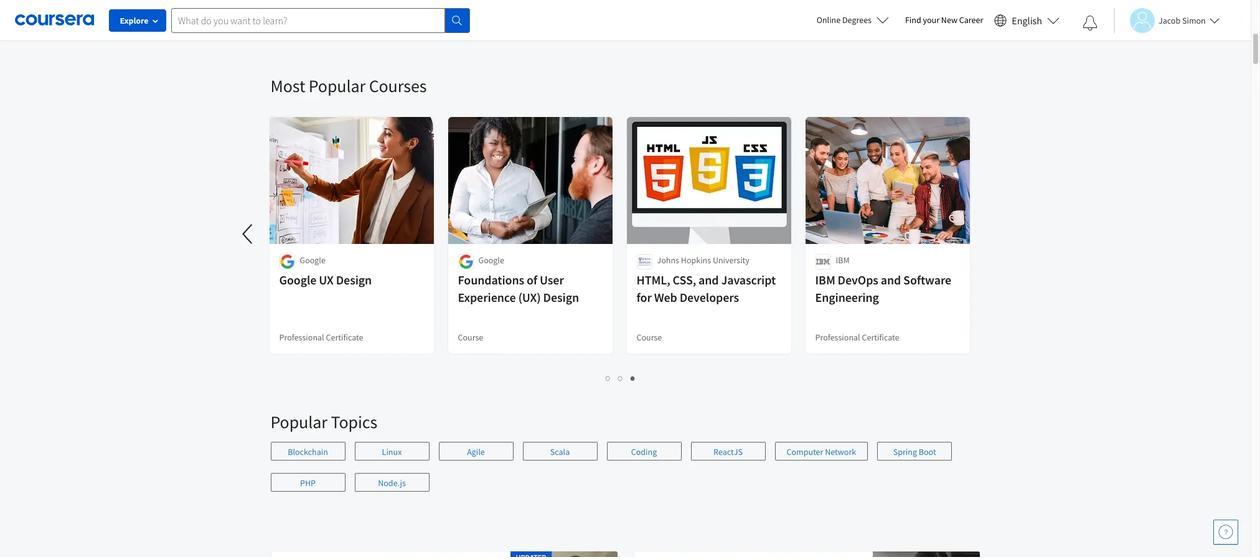 Task type: locate. For each thing, give the bounding box(es) containing it.
1 horizontal spatial and
[[881, 272, 901, 288]]

1 horizontal spatial certificate
[[862, 332, 900, 343]]

course for foundations of user experience (ux) design
[[458, 332, 484, 343]]

most popular courses carousel element
[[0, 37, 981, 396]]

node.js
[[378, 478, 406, 489]]

2 professional from the left
[[816, 332, 861, 343]]

design inside foundations of user experience (ux) design
[[543, 290, 579, 305]]

course
[[458, 332, 484, 343], [637, 332, 662, 343]]

1 and from the left
[[699, 272, 719, 288]]

google up google ux design
[[300, 255, 326, 266]]

jacob simon
[[1159, 15, 1206, 26]]

linux link
[[355, 442, 429, 461]]

certificate
[[326, 332, 363, 343], [862, 332, 900, 343]]

1 horizontal spatial ibm
[[836, 255, 850, 266]]

1
[[606, 372, 611, 384]]

network
[[825, 447, 857, 458]]

johns
[[657, 255, 680, 266]]

and inside html, css, and javascript for web developers
[[699, 272, 719, 288]]

0 horizontal spatial professional certificate
[[279, 332, 363, 343]]

2 button
[[615, 371, 627, 386]]

show notifications image
[[1083, 16, 1098, 31]]

professional certificate for devops
[[816, 332, 900, 343]]

0 horizontal spatial design
[[336, 272, 372, 288]]

jacob
[[1159, 15, 1181, 26]]

professional certificate down engineering
[[816, 332, 900, 343]]

popular right the most
[[309, 75, 366, 97]]

0 horizontal spatial course
[[458, 332, 484, 343]]

online degrees
[[817, 14, 872, 26]]

list
[[271, 12, 971, 26], [271, 371, 971, 386], [271, 442, 981, 505]]

3
[[631, 372, 636, 384]]

list containing blockchain
[[271, 442, 981, 505]]

ibm down ibm icon
[[816, 272, 836, 288]]

1 horizontal spatial course
[[637, 332, 662, 343]]

for
[[637, 290, 652, 305]]

professional for google ux design
[[279, 332, 324, 343]]

1 certificate from the left
[[326, 332, 363, 343]]

coursera image
[[15, 10, 94, 30]]

certificate down ux
[[326, 332, 363, 343]]

and up developers
[[699, 272, 719, 288]]

2 certificate from the left
[[862, 332, 900, 343]]

professional
[[279, 332, 324, 343], [816, 332, 861, 343]]

most popular courses
[[271, 75, 427, 97]]

google for google
[[300, 255, 326, 266]]

agile
[[467, 447, 485, 458]]

design down user
[[543, 290, 579, 305]]

0 horizontal spatial and
[[699, 272, 719, 288]]

and inside ibm devops and software engineering
[[881, 272, 901, 288]]

google for foundations
[[479, 255, 504, 266]]

course for html, css, and javascript for web developers
[[637, 332, 662, 343]]

english
[[1012, 14, 1043, 26]]

topics
[[331, 411, 378, 434]]

1 horizontal spatial professional
[[816, 332, 861, 343]]

None search field
[[171, 8, 470, 33]]

software
[[904, 272, 952, 288]]

0 vertical spatial list
[[271, 12, 971, 26]]

1 course from the left
[[458, 332, 484, 343]]

design right ux
[[336, 272, 372, 288]]

find
[[906, 14, 922, 26]]

course down for
[[637, 332, 662, 343]]

2 course from the left
[[637, 332, 662, 343]]

your
[[923, 14, 940, 26]]

css,
[[673, 272, 696, 288]]

0 horizontal spatial ibm
[[816, 272, 836, 288]]

scala
[[551, 447, 570, 458]]

professional certificate
[[279, 332, 363, 343], [816, 332, 900, 343]]

popular
[[309, 75, 366, 97], [271, 411, 328, 434]]

1 horizontal spatial professional certificate
[[816, 332, 900, 343]]

1 vertical spatial popular
[[271, 411, 328, 434]]

ibm for ibm devops and software engineering
[[816, 272, 836, 288]]

2 vertical spatial list
[[271, 442, 981, 505]]

popular topics
[[271, 411, 378, 434]]

certificate down ibm devops and software engineering
[[862, 332, 900, 343]]

0 horizontal spatial certificate
[[326, 332, 363, 343]]

ibm inside ibm devops and software engineering
[[816, 272, 836, 288]]

professional certificate down google ux design
[[279, 332, 363, 343]]

computer network
[[787, 447, 857, 458]]

engineering
[[816, 290, 879, 305]]

and right devops
[[881, 272, 901, 288]]

english button
[[990, 0, 1065, 40]]

2 and from the left
[[881, 272, 901, 288]]

university
[[713, 255, 750, 266]]

1 professional certificate from the left
[[279, 332, 363, 343]]

google learn the skills to prepare for an entry-level ux design job get job-ready and earn a credential from google in this recently updated program. enroll today image
[[510, 552, 619, 557]]

1 vertical spatial design
[[543, 290, 579, 305]]

google
[[300, 255, 326, 266], [479, 255, 504, 266], [279, 272, 317, 288]]

1 horizontal spatial design
[[543, 290, 579, 305]]

2 professional certificate from the left
[[816, 332, 900, 343]]

google image
[[279, 254, 295, 270]]

1 vertical spatial ibm
[[816, 272, 836, 288]]

html, css, and javascript for web developers
[[637, 272, 776, 305]]

ibm
[[836, 255, 850, 266], [816, 272, 836, 288]]

popular up blockchain link
[[271, 411, 328, 434]]

blockchain link
[[271, 442, 345, 461]]

2 list from the top
[[271, 371, 971, 386]]

list containing 1
[[271, 371, 971, 386]]

ibm right ibm icon
[[836, 255, 850, 266]]

web
[[654, 290, 678, 305]]

google image
[[458, 254, 474, 270]]

1 list from the top
[[271, 12, 971, 26]]

0 vertical spatial ibm
[[836, 255, 850, 266]]

1 vertical spatial list
[[271, 371, 971, 386]]

coding link
[[607, 442, 682, 461]]

0 vertical spatial design
[[336, 272, 372, 288]]

course down experience
[[458, 332, 484, 343]]

developers
[[680, 290, 739, 305]]

online
[[817, 14, 841, 26]]

simon
[[1183, 15, 1206, 26]]

0 horizontal spatial professional
[[279, 332, 324, 343]]

and
[[699, 272, 719, 288], [881, 272, 901, 288]]

agile link
[[439, 442, 514, 461]]

explore
[[120, 15, 149, 26]]

3 list from the top
[[271, 442, 981, 505]]

design
[[336, 272, 372, 288], [543, 290, 579, 305]]

1 professional from the left
[[279, 332, 324, 343]]

google up foundations
[[479, 255, 504, 266]]

reactjs
[[714, 447, 743, 458]]

linux
[[382, 447, 402, 458]]

(ux)
[[518, 290, 541, 305]]



Task type: vqa. For each thing, say whether or not it's contained in the screenshot.
Hopkins
yes



Task type: describe. For each thing, give the bounding box(es) containing it.
professional for ibm devops and software engineering
[[816, 332, 861, 343]]

0 vertical spatial popular
[[309, 75, 366, 97]]

ux
[[319, 272, 334, 288]]

professional certificate for ux
[[279, 332, 363, 343]]

list inside most popular courses carousel element
[[271, 371, 971, 386]]

boot
[[919, 447, 937, 458]]

coding
[[631, 447, 657, 458]]

find your new career link
[[899, 12, 990, 28]]

and for devops
[[881, 272, 901, 288]]

computer
[[787, 447, 824, 458]]

find your new career
[[906, 14, 984, 26]]

explore button
[[109, 9, 166, 32]]

experience
[[458, 290, 516, 305]]

ibm image
[[816, 254, 831, 270]]

foundations of user experience (ux) design
[[458, 272, 579, 305]]

certificate for and
[[862, 332, 900, 343]]

ibm devops and software engineering
[[816, 272, 952, 305]]

help center image
[[1219, 525, 1234, 540]]

google down google image
[[279, 272, 317, 288]]

university of michigan earn your master's in data science learn from the #1 public research university in the u.s. and join the next generation of data scientists. learn more image
[[873, 552, 980, 557]]

of
[[527, 272, 538, 288]]

jacob simon button
[[1114, 8, 1220, 33]]

2
[[619, 372, 624, 384]]

hopkins
[[681, 255, 711, 266]]

spring
[[894, 447, 917, 458]]

certificate for design
[[326, 332, 363, 343]]

courses
[[369, 75, 427, 97]]

earn your degree carousel element
[[0, 0, 981, 37]]

degrees
[[843, 14, 872, 26]]

blockchain
[[288, 447, 328, 458]]

online degrees button
[[807, 6, 899, 34]]

3 button
[[627, 371, 640, 386]]

foundations
[[458, 272, 525, 288]]

johns hopkins university
[[657, 255, 750, 266]]

spring boot link
[[878, 442, 953, 461]]

javascript
[[722, 272, 776, 288]]

scala link
[[523, 442, 598, 461]]

johns hopkins university image
[[637, 254, 652, 270]]

ibm for ibm
[[836, 255, 850, 266]]

career
[[960, 14, 984, 26]]

and for css,
[[699, 272, 719, 288]]

html,
[[637, 272, 671, 288]]

list inside earn your degree carousel "element"
[[271, 12, 971, 26]]

new
[[942, 14, 958, 26]]

node.js link
[[355, 473, 429, 492]]

php
[[300, 478, 316, 489]]

previous slide image
[[233, 219, 263, 249]]

most
[[271, 75, 305, 97]]

computer network link
[[775, 442, 868, 461]]

user
[[540, 272, 564, 288]]

google ux design
[[279, 272, 372, 288]]

What do you want to learn? text field
[[171, 8, 445, 33]]

spring boot
[[894, 447, 937, 458]]

devops
[[838, 272, 879, 288]]

reactjs link
[[691, 442, 766, 461]]

1 button
[[602, 371, 615, 386]]

php link
[[271, 473, 345, 492]]



